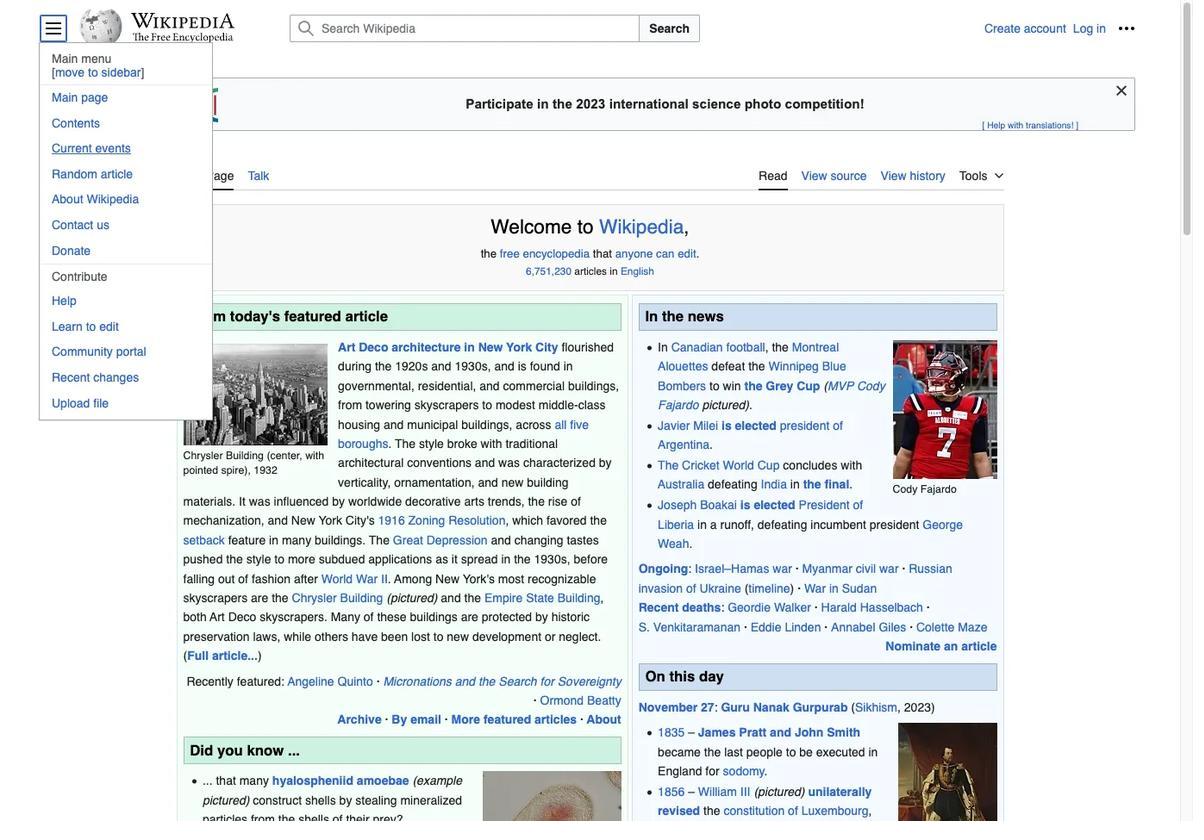 Task type: describe. For each thing, give the bounding box(es) containing it.
walker
[[774, 601, 811, 615]]

Search search field
[[269, 15, 985, 42]]

in canadian football , the
[[658, 341, 792, 354]]

chrysler for chrysler building (pictured) and the empire state building
[[292, 592, 337, 605]]

sovereignty
[[558, 675, 621, 689]]

the inside the "construct shells by stealing mineralized particles from the shells of their prey?"
[[278, 813, 295, 822]]

joseph boakai is elected
[[658, 499, 796, 512]]

archive
[[337, 713, 382, 727]]

harald hasselbach link
[[821, 601, 923, 615]]

and down broke
[[475, 456, 495, 470]]

the inside micronations and the search for sovereignty ormond beatty
[[478, 675, 495, 689]]

micronations and the search for sovereignty ormond beatty
[[383, 675, 621, 708]]

revised
[[658, 805, 700, 819]]

canadian football link
[[671, 341, 765, 354]]

on
[[645, 668, 665, 686]]

governmental,
[[338, 379, 415, 393]]

by
[[392, 713, 407, 727]]

hasselbach
[[860, 601, 923, 615]]

the inside ". the style broke with traditional architectural conventions and was characterized by verticality, ornamentation, and new building materials. it was influenced by worldwide decorative arts trends, the rise of mechanization, and new york city's"
[[395, 437, 416, 451]]

to inside "main menu move to sidebar"
[[88, 66, 98, 79]]

by down the verticality,
[[332, 495, 345, 509]]

municipal
[[407, 418, 458, 432]]

by email link
[[392, 713, 441, 727]]

york inside ". the style broke with traditional architectural conventions and was characterized by verticality, ornamentation, and new building materials. it was influenced by worldwide decorative arts trends, the rise of mechanization, and new york city's"
[[319, 514, 342, 528]]

1916 zoning resolution , which favored the setback feature in many buildings. the great depression
[[183, 514, 607, 547]]

new inside ". the style broke with traditional architectural conventions and was characterized by verticality, ornamentation, and new building materials. it was influenced by worldwide decorative arts trends, the rise of mechanization, and new york city's"
[[291, 514, 315, 528]]

flourished during the 1920s and 1930s, and is found in governmental, residential, and commercial buildings, from towering skyscrapers to modest middle-class housing and municipal buildings, across
[[338, 341, 619, 432]]

1 vertical spatial shells
[[298, 813, 329, 822]]

alouettes
[[658, 360, 708, 374]]

in inside the cricket world cup concludes with australia defeating india in the final .
[[791, 478, 800, 492]]

move
[[55, 66, 85, 79]]

chrysler for chrysler building (center, with pointed spire), 1932
[[183, 449, 223, 462]]

in for in canadian football , the
[[658, 341, 668, 354]]

read link
[[759, 159, 788, 191]]

angeline
[[288, 675, 334, 689]]

2 war from the left
[[879, 563, 899, 576]]

to right learn
[[86, 320, 96, 333]]

maze
[[958, 620, 988, 634]]

about wikipedia link
[[40, 187, 212, 212]]

... that many hyalospheniid amoebae
[[203, 775, 409, 788]]

new inside the ". among new york's most recognizable skyscrapers are the"
[[436, 572, 460, 586]]

deaths
[[682, 601, 721, 615]]

the inside flourished during the 1920s and 1930s, and is found in governmental, residential, and commercial buildings, from towering skyscrapers to modest middle-class housing and municipal buildings, across
[[375, 360, 392, 374]]

in a runoff, defeating incumbent president
[[694, 518, 923, 532]]

: for deaths
[[721, 601, 725, 615]]

contribute
[[52, 270, 107, 284]]

have
[[352, 630, 378, 644]]

of inside president of argentina
[[833, 419, 843, 433]]

william iii image
[[898, 724, 997, 822]]

welcome
[[491, 216, 572, 238]]

0 vertical spatial art
[[338, 341, 356, 354]]

( inside , both art deco skyscrapers. many of these buildings are protected by historic preservation laws, while others have been lost to new development or neglect. (
[[183, 649, 187, 663]]

president inside president of argentina
[[780, 419, 830, 433]]

27
[[701, 701, 714, 715]]

1 horizontal spatial article
[[345, 308, 388, 325]]

1 vertical spatial was
[[249, 495, 270, 509]]

football
[[726, 341, 765, 354]]

smith
[[827, 726, 861, 740]]

, inside , both art deco skyscrapers. many of these buildings are protected by historic preservation laws, while others have been lost to new development or neglect. (
[[601, 592, 604, 605]]

constitution
[[724, 805, 785, 819]]

planocarina marginata, a hyalospheniid amoeba image
[[483, 772, 621, 822]]

news
[[688, 308, 724, 325]]

the inside ". the style broke with traditional architectural conventions and was characterized by verticality, ornamentation, and new building materials. it was influenced by worldwide decorative arts trends, the rise of mechanization, and new york city's"
[[528, 495, 545, 509]]

became
[[658, 746, 701, 759]]

william iii
[[698, 785, 751, 799]]

the inside 1916 zoning resolution , which favored the setback feature in many buildings. the great depression
[[369, 534, 390, 547]]

beatty
[[587, 694, 621, 708]]

civil
[[856, 563, 876, 576]]

2 horizontal spatial article
[[962, 640, 997, 654]]

random article
[[52, 167, 133, 181]]

protected
[[482, 611, 532, 625]]

geordie walker
[[728, 601, 811, 615]]

did you know ...
[[190, 742, 300, 759]]

is inside flourished during the 1920s and 1930s, and is found in governmental, residential, and commercial buildings, from towering skyscrapers to modest middle-class housing and municipal buildings, across
[[518, 360, 527, 374]]

fashion
[[252, 572, 291, 586]]

of inside ". the style broke with traditional architectural conventions and was characterized by verticality, ornamentation, and new building materials. it was influenced by worldwide decorative arts trends, the rise of mechanization, and new york city's"
[[571, 495, 581, 509]]

. down liberia
[[689, 537, 693, 551]]

and down 'towering'
[[384, 418, 404, 432]]

0 horizontal spatial featured
[[284, 308, 341, 325]]

1 horizontal spatial deco
[[359, 341, 388, 354]]

javier milei link
[[658, 419, 718, 433]]

are inside the ". among new york's most recognizable skyscrapers are the"
[[251, 592, 268, 605]]

view for view source
[[802, 169, 827, 183]]

in inside and changing tastes pushed the style to more subdued applications as it spread in the 1930s, before falling out of fashion after
[[501, 553, 511, 567]]

hyalospheniid amoebae link
[[272, 775, 409, 788]]

( mvp
[[824, 379, 854, 393]]

of inside russian invasion of ukraine
[[686, 582, 696, 596]]

. inside the free encyclopedia that anyone can edit . 6,751,230 articles in english
[[696, 248, 700, 261]]

it
[[239, 495, 246, 509]]

1835 – james pratt and john smith became the last people to be executed in england for
[[658, 726, 878, 779]]

and inside and changing tastes pushed the style to more subdued applications as it spread in the 1930s, before falling out of fashion after
[[491, 534, 511, 547]]

1 vertical spatial edit
[[99, 320, 119, 333]]

elected for joseph boakai is elected
[[754, 499, 796, 512]]

recent changes link
[[40, 366, 212, 390]]

in left a
[[698, 518, 707, 532]]

view source link
[[802, 159, 867, 189]]

the inside 1835 – james pratt and john smith became the last people to be executed in england for
[[704, 746, 721, 759]]

. inside ". the style broke with traditional architectural conventions and was characterized by verticality, ornamentation, and new building materials. it was influenced by worldwide decorative arts trends, the rise of mechanization, and new york city's"
[[388, 437, 392, 451]]

recent for recent deaths :
[[639, 601, 679, 615]]

to win the grey cup
[[706, 379, 820, 393]]

s. venkitaramanan link
[[639, 620, 741, 634]]

in inside 1835 – james pratt and john smith became the last people to be executed in england for
[[869, 746, 878, 759]]

in inside personal tools navigation
[[1097, 22, 1106, 35]]

view history
[[881, 169, 946, 183]]

amoebae
[[357, 775, 409, 788]]

1 horizontal spatial cup
[[797, 379, 820, 393]]

characterized
[[523, 456, 596, 470]]

banner logo image
[[68, 88, 218, 122]]

war
[[804, 582, 826, 596]]

skyscrapers inside flourished during the 1920s and 1930s, and is found in governmental, residential, and commercial buildings, from towering skyscrapers to modest middle-class housing and municipal buildings, across
[[415, 398, 479, 412]]

edit inside the free encyclopedia that anyone can edit . 6,751,230 articles in english
[[678, 248, 696, 261]]

these
[[377, 611, 407, 625]]

concludes
[[783, 459, 838, 473]]

the inside the cricket world cup concludes with australia defeating india in the final .
[[658, 459, 679, 473]]

in right war
[[829, 582, 839, 596]]

know ...
[[247, 742, 300, 759]]

with inside the cricket world cup concludes with australia defeating india in the final .
[[841, 459, 862, 473]]

0 horizontal spatial cody
[[857, 379, 885, 393]]

1 vertical spatial fajardo
[[921, 483, 957, 496]]

myanmar civil war link
[[802, 563, 899, 576]]

and changing tastes pushed the style to more subdued applications as it spread in the 1930s, before falling out of fashion after
[[183, 534, 608, 586]]

the inside the ". among new york's most recognizable skyscrapers are the"
[[272, 592, 289, 605]]

israel–hamas
[[695, 563, 769, 576]]

executed
[[816, 746, 865, 759]]

current events link
[[40, 136, 212, 161]]

conventions
[[407, 456, 472, 470]]

in right architecture
[[464, 341, 475, 354]]

email
[[411, 713, 441, 727]]

and down the influenced
[[268, 514, 288, 528]]

winnipeg blue bombers
[[658, 360, 847, 393]]

nominate an article
[[886, 640, 997, 654]]

0 horizontal spatial article
[[101, 167, 133, 181]]

neglect.
[[559, 630, 601, 644]]

: for 27
[[714, 701, 718, 715]]

0 vertical spatial shells
[[305, 794, 336, 808]]

full article... )
[[187, 649, 262, 663]]

russian invasion of ukraine link
[[639, 563, 953, 596]]

0 horizontal spatial (pictured)
[[387, 592, 438, 605]]

1 vertical spatial world
[[321, 572, 353, 586]]

[ help with translations! ] link
[[982, 120, 1079, 130]]

1 vertical spatial defeating
[[758, 518, 807, 532]]

of inside and changing tastes pushed the style to more subdued applications as it spread in the 1930s, before falling out of fashion after
[[238, 572, 248, 586]]

. down milei
[[710, 438, 713, 452]]

featured:
[[237, 675, 285, 689]]

harald hasselbach s. venkitaramanan
[[639, 601, 923, 634]]

1 vertical spatial featured
[[484, 713, 531, 727]]

1 vertical spatial that
[[216, 775, 236, 788]]

of inside the "construct shells by stealing mineralized particles from the shells of their prey?"
[[333, 813, 343, 822]]

and up the modest
[[480, 379, 500, 393]]

montreal alouettes
[[658, 341, 839, 374]]

1 vertical spatial help
[[52, 294, 77, 308]]

search inside search button
[[650, 22, 690, 35]]

many
[[331, 611, 360, 625]]

in for in the news
[[645, 308, 658, 325]]

1 vertical spatial cody
[[893, 483, 918, 496]]

in inside 1916 zoning resolution , which favored the setback feature in many buildings. the great depression
[[269, 534, 279, 547]]

to left win
[[710, 379, 720, 393]]

myanmar
[[802, 563, 853, 576]]

decorative
[[405, 495, 461, 509]]

runoff,
[[720, 518, 754, 532]]

defeating inside the cricket world cup concludes with australia defeating india in the final .
[[708, 478, 758, 492]]

nominate an article link
[[886, 640, 997, 654]]

from inside flourished during the 1920s and 1930s, and is found in governmental, residential, and commercial buildings, from towering skyscrapers to modest middle-class housing and municipal buildings, across
[[338, 398, 362, 412]]

is elected link for president
[[741, 499, 796, 512]]

by inside the "construct shells by stealing mineralized particles from the shells of their prey?"
[[339, 794, 352, 808]]

and up residential,
[[431, 360, 452, 374]]

1 vertical spatial articles
[[535, 713, 577, 727]]

sidebar
[[101, 66, 141, 79]]

style inside ". the style broke with traditional architectural conventions and was characterized by verticality, ornamentation, and new building materials. it was influenced by worldwide decorative arts trends, the rise of mechanization, and new york city's"
[[419, 437, 444, 451]]

0 vertical spatial :
[[688, 563, 692, 576]]

angeline quinto
[[288, 675, 373, 689]]

of inside , both art deco skyscrapers. many of these buildings are protected by historic preservation laws, while others have been lost to new development or neglect. (
[[364, 611, 374, 625]]

more featured articles link
[[451, 713, 577, 727]]

to up the free encyclopedia that anyone can edit . 6,751,230 articles in english on the top of the page
[[577, 216, 594, 238]]

new inside , both art deco skyscrapers. many of these buildings are protected by historic preservation laws, while others have been lost to new development or neglect. (
[[447, 630, 469, 644]]

0 vertical spatial pictured)
[[699, 398, 749, 412]]

luxembourg
[[802, 805, 869, 819]]

and up commercial
[[494, 360, 515, 374]]

1 vertical spatial cody fajardo
[[893, 483, 957, 496]]

search inside micronations and the search for sovereignty ormond beatty
[[499, 675, 537, 689]]

boroughs
[[338, 437, 388, 451]]

0 vertical spatial new
[[478, 341, 503, 354]]

last
[[724, 746, 743, 759]]

defeat
[[712, 360, 745, 374]]

final
[[825, 478, 850, 492]]

about for about link
[[587, 713, 621, 727]]

1 horizontal spatial (pictured)
[[754, 785, 805, 799]]

harald
[[821, 601, 857, 615]]

international
[[609, 96, 689, 111]]

0 vertical spatial buildings,
[[568, 379, 619, 393]]

0 vertical spatial cody fajardo
[[658, 379, 885, 412]]

worldwide
[[348, 495, 402, 509]]

ongoing :
[[639, 563, 695, 576]]

deco inside , both art deco skyscrapers. many of these buildings are protected by historic preservation laws, while others have been lost to new development or neglect. (
[[228, 611, 256, 625]]

skyscrapers inside the ". among new york's most recognizable skyscrapers are the"
[[183, 592, 248, 605]]

joseph
[[658, 499, 697, 512]]

1 vertical spatial many
[[239, 775, 269, 788]]

to inside 1835 – james pratt and john smith became the last people to be executed in england for
[[786, 746, 796, 759]]



Task type: vqa. For each thing, say whether or not it's contained in the screenshot.
events
yes



Task type: locate. For each thing, give the bounding box(es) containing it.
to right lost
[[434, 630, 444, 644]]

help right [ at the top right
[[987, 120, 1006, 130]]

0 vertical spatial are
[[251, 592, 268, 605]]

to left the modest
[[482, 398, 492, 412]]

0 vertical spatial is elected link
[[722, 419, 777, 433]]

fajardo down bombers
[[658, 398, 699, 412]]

0 horizontal spatial art
[[210, 611, 225, 625]]

building up historic
[[558, 592, 601, 605]]

hide image
[[1111, 80, 1132, 101]]

the constitution of luxembourg
[[700, 805, 869, 819]]

2 horizontal spatial :
[[721, 601, 725, 615]]

recent up the upload
[[52, 371, 90, 385]]

construct
[[253, 794, 302, 808]]

of right constitution
[[788, 805, 798, 819]]

0 horizontal spatial buildings,
[[462, 418, 513, 432]]

spread
[[461, 553, 498, 567]]

2 vertical spatial new
[[436, 572, 460, 586]]

english
[[621, 265, 654, 277]]

wikipedia image
[[131, 13, 235, 28]]

0 horizontal spatial york
[[319, 514, 342, 528]]

for inside micronations and the search for sovereignty ormond beatty
[[540, 675, 554, 689]]

during
[[338, 360, 372, 374]]

construct shells by stealing mineralized particles from the shells of their prey?
[[203, 794, 462, 822]]

eddie linden
[[751, 620, 821, 634]]

learn
[[52, 320, 83, 333]]

main content
[[169, 152, 1011, 822]]

0 vertical spatial president
[[780, 419, 830, 433]]

with inside chrysler building (center, with pointed spire), 1932
[[305, 449, 324, 462]]

main page link
[[176, 159, 234, 191]]

0 horizontal spatial wikipedia
[[87, 193, 139, 206]]

chrysler
[[183, 449, 223, 462], [292, 592, 337, 605]]

and inside micronations and the search for sovereignty ormond beatty
[[455, 675, 475, 689]]

0 vertical spatial 1930s,
[[455, 360, 491, 374]]

0 vertical spatial wikipedia
[[87, 193, 139, 206]]

0 vertical spatial articles
[[575, 265, 607, 277]]

0 horizontal spatial style
[[246, 553, 271, 567]]

0 horizontal spatial cody fajardo
[[658, 379, 885, 412]]

shells down 'hyalospheniid'
[[305, 794, 336, 808]]

help up learn
[[52, 294, 77, 308]]

the inside the cricket world cup concludes with australia defeating india in the final .
[[803, 478, 821, 492]]

0 horizontal spatial cup
[[758, 459, 780, 473]]

that inside the free encyclopedia that anyone can edit . 6,751,230 articles in english
[[593, 248, 612, 261]]

new inside ". the style broke with traditional architectural conventions and was characterized by verticality, ornamentation, and new building materials. it was influenced by worldwide decorative arts trends, the rise of mechanization, and new york city's"
[[502, 476, 524, 489]]

and up the buildings
[[441, 592, 461, 605]]

0 vertical spatial in
[[645, 308, 658, 325]]

(pictured) up "the constitution of luxembourg"
[[754, 785, 805, 799]]

cricket
[[682, 459, 720, 473]]

1 horizontal spatial york
[[506, 341, 532, 354]]

0 horizontal spatial help
[[52, 294, 77, 308]]

main inside 'main content'
[[176, 169, 203, 183]]

of up recent deaths :
[[686, 582, 696, 596]]

many inside 1916 zoning resolution , which favored the setback feature in many buildings. the great depression
[[282, 534, 311, 547]]

0 vertical spatial (pictured)
[[387, 592, 438, 605]]

1 vertical spatial wikipedia
[[599, 216, 684, 238]]

for inside 1835 – james pratt and john smith became the last people to be executed in england for
[[706, 765, 720, 779]]

of right rise
[[571, 495, 581, 509]]

1 vertical spatial art
[[210, 611, 225, 625]]

edit right can
[[678, 248, 696, 261]]

in right found
[[564, 360, 573, 374]]

1 vertical spatial article
[[345, 308, 388, 325]]

1 vertical spatial elected
[[754, 499, 796, 512]]

that right ...
[[216, 775, 236, 788]]

– right 1835 link
[[688, 726, 695, 740]]

the inside 1916 zoning resolution , which favored the setback feature in many buildings. the great depression
[[590, 514, 607, 528]]

1 horizontal spatial war
[[879, 563, 899, 576]]

the inside the free encyclopedia that anyone can edit . 6,751,230 articles in english
[[481, 248, 497, 261]]

with up final
[[841, 459, 862, 473]]

2 horizontal spatial the
[[658, 459, 679, 473]]

personal tools navigation
[[985, 15, 1141, 42]]

from inside the "construct shells by stealing mineralized particles from the shells of their prey?"
[[251, 813, 275, 822]]

0 horizontal spatial president
[[780, 419, 830, 433]]

of right out
[[238, 572, 248, 586]]

chrysler inside chrysler building (center, with pointed spire), 1932
[[183, 449, 223, 462]]

people
[[747, 746, 783, 759]]

new
[[502, 476, 524, 489], [447, 630, 469, 644]]

Search Wikipedia search field
[[290, 15, 640, 42]]

and up people
[[770, 726, 792, 740]]

historic
[[552, 611, 590, 625]]

buildings, up broke
[[462, 418, 513, 432]]

featured down micronations and the search for sovereignty ormond beatty in the bottom of the page
[[484, 713, 531, 727]]

featured right the today's
[[284, 308, 341, 325]]

1 vertical spatial york
[[319, 514, 342, 528]]

was right it
[[249, 495, 270, 509]]

micronations
[[383, 675, 452, 689]]

1 horizontal spatial for
[[706, 765, 720, 779]]

recognizable
[[528, 572, 596, 586]]

elected for javier milei is elected
[[735, 419, 777, 433]]

– right 1856 link
[[688, 785, 695, 799]]

0 horizontal spatial search
[[499, 675, 537, 689]]

skyscrapers
[[415, 398, 479, 412], [183, 592, 248, 605]]

of down the ( mvp
[[833, 419, 843, 433]]

. down people
[[765, 765, 768, 779]]

1 horizontal spatial fajardo
[[921, 483, 957, 496]]

anyone can edit link
[[615, 248, 696, 261]]

random
[[52, 167, 97, 181]]

1 vertical spatial is
[[722, 419, 732, 433]]

1 vertical spatial new
[[291, 514, 315, 528]]

chrysler down after
[[292, 592, 337, 605]]

world down president of argentina
[[723, 459, 754, 473]]

1 horizontal spatial are
[[461, 611, 478, 625]]

is up runoff,
[[741, 499, 751, 512]]

– for 1835
[[688, 726, 695, 740]]

0 horizontal spatial world
[[321, 572, 353, 586]]

art up during
[[338, 341, 356, 354]]

1 view from the left
[[802, 169, 827, 183]]

is right milei
[[722, 419, 732, 433]]

elected down the india
[[754, 499, 796, 512]]

2 vertical spatial (
[[851, 701, 855, 715]]

by inside , both art deco skyscrapers. many of these buildings are protected by historic preservation laws, while others have been lost to new development or neglect. (
[[535, 611, 548, 625]]

sodomy
[[723, 765, 765, 779]]

cup
[[797, 379, 820, 393], [758, 459, 780, 473]]

menu image
[[45, 20, 62, 37]]

2 view from the left
[[881, 169, 907, 183]]

log in and more options image
[[1118, 20, 1136, 37]]

in right participate
[[537, 96, 549, 111]]

president of argentina
[[658, 419, 843, 452]]

style
[[419, 437, 444, 451], [246, 553, 271, 567]]

is elected link down the india
[[741, 499, 796, 512]]

2 – from the top
[[688, 785, 695, 799]]

1930s, inside and changing tastes pushed the style to more subdued applications as it spread in the 1930s, before falling out of fashion after
[[534, 553, 570, 567]]

cody right final
[[893, 483, 918, 496]]

cup inside the cricket world cup concludes with australia defeating india in the final .
[[758, 459, 780, 473]]

york left city
[[506, 341, 532, 354]]

. down to win the grey cup
[[749, 398, 753, 412]]

main for main page
[[176, 169, 203, 183]]

is for javier
[[722, 419, 732, 433]]

while
[[284, 630, 311, 644]]

in right executed
[[869, 746, 878, 759]]

the down the municipal
[[395, 437, 416, 451]]

: down ukraine
[[721, 601, 725, 615]]

0 vertical spatial cup
[[797, 379, 820, 393]]

full article... link
[[187, 649, 258, 663]]

eddie
[[751, 620, 782, 634]]

pointed
[[183, 464, 218, 477]]

1 vertical spatial cup
[[758, 459, 780, 473]]

1930s, inside flourished during the 1920s and 1930s, and is found in governmental, residential, and commercial buildings, from towering skyscrapers to modest middle-class housing and municipal buildings, across
[[455, 360, 491, 374]]

new york city skyline image
[[183, 344, 327, 446]]

new
[[478, 341, 503, 354], [291, 514, 315, 528], [436, 572, 460, 586]]

of inside president of liberia
[[853, 499, 863, 512]]

. inside the cricket world cup concludes with australia defeating india in the final .
[[850, 478, 853, 492]]

the free encyclopedia image
[[132, 33, 233, 44]]

0 horizontal spatial recent
[[52, 371, 90, 385]]

from up housing
[[338, 398, 362, 412]]

colette maze link
[[917, 620, 988, 634]]

with right (center,
[[305, 449, 324, 462]]

russian invasion of ukraine
[[639, 563, 953, 596]]

pictured) inside (example pictured)
[[203, 794, 249, 808]]

cody fajardo link
[[658, 379, 885, 412]]

the cricket world cup link
[[658, 459, 780, 473]]

world
[[723, 459, 754, 473], [321, 572, 353, 586]]

community portal link
[[40, 340, 212, 364]]

of
[[833, 419, 843, 433], [571, 495, 581, 509], [853, 499, 863, 512], [238, 572, 248, 586], [686, 582, 696, 596], [364, 611, 374, 625], [788, 805, 798, 819], [333, 813, 343, 822]]

page
[[206, 169, 234, 183]]

1 horizontal spatial edit
[[678, 248, 696, 261]]

1 horizontal spatial from
[[338, 398, 362, 412]]

talk link
[[248, 159, 269, 189]]

cup up "india" link
[[758, 459, 780, 473]]

that down welcome to wikipedia , at the top of the page
[[593, 248, 612, 261]]

myanmar civil war
[[802, 563, 899, 576]]

article down events at the left of page
[[101, 167, 133, 181]]

building inside chrysler building (center, with pointed spire), 1932
[[226, 449, 264, 462]]

1 horizontal spatial pictured)
[[699, 398, 749, 412]]

in the news
[[645, 308, 724, 325]]

mvp link
[[828, 379, 854, 393]]

1 vertical spatial pictured)
[[203, 794, 249, 808]]

1 horizontal spatial (
[[824, 379, 828, 393]]

in inside flourished during the 1920s and 1930s, and is found in governmental, residential, and commercial buildings, from towering skyscrapers to modest middle-class housing and municipal buildings, across
[[564, 360, 573, 374]]

to up fashion
[[274, 553, 285, 567]]

full article...
[[187, 649, 258, 663]]

0 vertical spatial for
[[540, 675, 554, 689]]

liberia
[[658, 518, 694, 532]]

0 vertical spatial fajardo
[[658, 398, 699, 412]]

0 horizontal spatial about
[[52, 193, 83, 206]]

skyscrapers down residential,
[[415, 398, 479, 412]]

1 vertical spatial :
[[721, 601, 725, 615]]

many up 'more'
[[282, 534, 311, 547]]

view source
[[802, 169, 867, 183]]

by right characterized
[[599, 456, 612, 470]]

2 vertical spatial main
[[176, 169, 203, 183]]

0 vertical spatial (
[[824, 379, 828, 393]]

main left menu
[[52, 52, 78, 66]]

1 vertical spatial in
[[658, 341, 668, 354]]

building for (center,
[[226, 449, 264, 462]]

in
[[645, 308, 658, 325], [658, 341, 668, 354]]

recently
[[187, 675, 234, 689]]

0 vertical spatial elected
[[735, 419, 777, 433]]

montreal alouettes link
[[658, 341, 839, 374]]

0 horizontal spatial chrysler
[[183, 449, 223, 462]]

to inside and changing tastes pushed the style to more subdued applications as it spread in the 1930s, before falling out of fashion after
[[274, 553, 285, 567]]

for up ormond
[[540, 675, 554, 689]]

about inside 'main content'
[[587, 713, 621, 727]]

search up "participate in the 2023 international science photo competition!"
[[650, 22, 690, 35]]

wikipedia inside 'main content'
[[599, 216, 684, 238]]

style down the municipal
[[419, 437, 444, 451]]

1 vertical spatial search
[[499, 675, 537, 689]]

are inside , both art deco skyscrapers. many of these buildings are protected by historic preservation laws, while others have been lost to new development or neglect. (
[[461, 611, 478, 625]]

buildings, up class
[[568, 379, 619, 393]]

ongoing link
[[639, 563, 688, 576]]

pictured) down win
[[699, 398, 749, 412]]

0 vertical spatial skyscrapers
[[415, 398, 479, 412]]

war in sudan link
[[804, 582, 877, 596]]

argentina
[[658, 438, 710, 452]]

in inside the free encyclopedia that anyone can edit . 6,751,230 articles in english
[[610, 265, 618, 277]]

articles down ormond
[[535, 713, 577, 727]]

view left history
[[881, 169, 907, 183]]

defeat the
[[708, 360, 769, 374]]

to inside , both art deco skyscrapers. many of these buildings are protected by historic preservation laws, while others have been lost to new development or neglect. (
[[434, 630, 444, 644]]

1 vertical spatial skyscrapers
[[183, 592, 248, 605]]

pictured)
[[699, 398, 749, 412], [203, 794, 249, 808]]

main for main menu move to sidebar
[[52, 52, 78, 66]]

– for 1856
[[688, 785, 695, 799]]

0 vertical spatial was
[[498, 456, 520, 470]]

angeline quinto link
[[288, 675, 373, 689]]

0 horizontal spatial war
[[773, 563, 792, 576]]

articles inside the free encyclopedia that anyone can edit . 6,751,230 articles in english
[[575, 265, 607, 277]]

1930s, up "recognizable"
[[534, 553, 570, 567]]

0 vertical spatial new
[[502, 476, 524, 489]]

cody right mvp 'link'
[[857, 379, 885, 393]]

to left be
[[786, 746, 796, 759]]

1 horizontal spatial that
[[593, 248, 612, 261]]

0 vertical spatial from
[[338, 398, 362, 412]]

and inside 1835 – james pratt and john smith became the last people to be executed in england for
[[770, 726, 792, 740]]

1 vertical spatial deco
[[228, 611, 256, 625]]

building down world war ii
[[340, 592, 383, 605]]

before
[[574, 553, 608, 567]]

art inside , both art deco skyscrapers. many of these buildings are protected by historic preservation laws, while others have been lost to new development or neglect. (
[[210, 611, 225, 625]]

2 vertical spatial the
[[369, 534, 390, 547]]

. inside the ". among new york's most recognizable skyscrapers are the"
[[388, 572, 391, 586]]

0 horizontal spatial the
[[369, 534, 390, 547]]

york up buildings.
[[319, 514, 342, 528]]

1 horizontal spatial view
[[881, 169, 907, 183]]

is for joseph
[[741, 499, 751, 512]]

with right [ at the top right
[[1008, 120, 1024, 130]]

mechanization,
[[183, 514, 264, 528]]

deco up during
[[359, 341, 388, 354]]

about down beatty
[[587, 713, 621, 727]]

1 horizontal spatial skyscrapers
[[415, 398, 479, 412]]

. the style broke with traditional architectural conventions and was characterized by verticality, ornamentation, and new building materials. it was influenced by worldwide decorative arts trends, the rise of mechanization, and new york city's
[[183, 437, 612, 528]]

of up the incumbent
[[853, 499, 863, 512]]

new up trends, on the left of page
[[502, 476, 524, 489]]

0 horizontal spatial for
[[540, 675, 554, 689]]

contact us link
[[40, 213, 212, 237]]

by down hyalospheniid amoebae link
[[339, 794, 352, 808]]

blue
[[822, 360, 847, 374]]

1920s
[[395, 360, 428, 374]]

hyalospheniid
[[272, 775, 353, 788]]

0 horizontal spatial :
[[688, 563, 692, 576]]

war right civil
[[879, 563, 899, 576]]

found
[[530, 360, 560, 374]]

0 vertical spatial style
[[419, 437, 444, 451]]

1 horizontal spatial cody fajardo
[[893, 483, 957, 496]]

of up have
[[364, 611, 374, 625]]

1 – from the top
[[688, 726, 695, 740]]

to inside flourished during the 1920s and 1930s, and is found in governmental, residential, and commercial buildings, from towering skyscrapers to modest middle-class housing and municipal buildings, across
[[482, 398, 492, 412]]

2 horizontal spatial building
[[558, 592, 601, 605]]

main inside "main menu move to sidebar"
[[52, 52, 78, 66]]

1 vertical spatial (
[[183, 649, 187, 663]]

1 vertical spatial about
[[587, 713, 621, 727]]

geordie walker link
[[728, 601, 811, 615]]

elected down cody fajardo link
[[735, 419, 777, 433]]

york's
[[463, 572, 495, 586]]

1 horizontal spatial help
[[987, 120, 1006, 130]]

recent for recent changes
[[52, 371, 90, 385]]

1 horizontal spatial president
[[870, 518, 919, 532]]

move to sidebar button
[[52, 66, 144, 79]]

depression
[[427, 534, 488, 547]]

deco up laws,
[[228, 611, 256, 625]]

recent inside 'main content'
[[639, 601, 679, 615]]

or
[[545, 630, 556, 644]]

2 vertical spatial article
[[962, 640, 997, 654]]

and up arts
[[478, 476, 498, 489]]

more
[[451, 713, 480, 727]]

view for view history
[[881, 169, 907, 183]]

shells down (example pictured)
[[298, 813, 329, 822]]

architectural
[[338, 456, 404, 470]]

1916 zoning resolution link
[[378, 514, 506, 528]]

president left george
[[870, 518, 919, 532]]

world up chrysler building link
[[321, 572, 353, 586]]

0 horizontal spatial building
[[226, 449, 264, 462]]

1 war from the left
[[773, 563, 792, 576]]

from down 'construct'
[[251, 813, 275, 822]]

1 horizontal spatial new
[[436, 572, 460, 586]]

style inside and changing tastes pushed the style to more subdued applications as it spread in the 1930s, before falling out of fashion after
[[246, 553, 271, 567]]

is elected link for president
[[722, 419, 777, 433]]

main for main page
[[52, 91, 78, 104]]

an
[[944, 640, 958, 654]]

. up president
[[850, 478, 853, 492]]

cody fajardo in 2023 image
[[893, 340, 997, 479]]

pictured) up particles
[[203, 794, 249, 808]]

falling
[[183, 572, 215, 586]]

cody fajardo
[[658, 379, 885, 412], [893, 483, 957, 496]]

upload file
[[52, 396, 109, 410]]

president of liberia link
[[658, 499, 863, 532]]

0 vertical spatial about
[[52, 193, 83, 206]]

( down 'blue'
[[824, 379, 828, 393]]

1 horizontal spatial was
[[498, 456, 520, 470]]

building for (pictured)
[[340, 592, 383, 605]]

1856 – william iii (pictured)
[[658, 785, 805, 799]]

0 horizontal spatial skyscrapers
[[183, 592, 248, 605]]

state
[[526, 592, 554, 605]]

materials.
[[183, 495, 236, 509]]

– inside 1835 – james pratt and john smith became the last people to be executed in england for
[[688, 726, 695, 740]]

0 vertical spatial many
[[282, 534, 311, 547]]

0 vertical spatial search
[[650, 22, 690, 35]]

, inside 1916 zoning resolution , which favored the setback feature in many buildings. the great depression
[[506, 514, 509, 528]]

0 vertical spatial edit
[[678, 248, 696, 261]]

main content containing welcome to
[[169, 152, 1011, 822]]

about for about wikipedia
[[52, 193, 83, 206]]

new down the buildings
[[447, 630, 469, 644]]

(
[[824, 379, 828, 393], [183, 649, 187, 663], [851, 701, 855, 715]]

most
[[498, 572, 524, 586]]

by down empire state building link
[[535, 611, 548, 625]]

fajardo inside cody fajardo
[[658, 398, 699, 412]]

fajardo
[[658, 398, 699, 412], [921, 483, 957, 496]]

1 vertical spatial style
[[246, 553, 271, 567]]

1 vertical spatial are
[[461, 611, 478, 625]]

ormond
[[540, 694, 584, 708]]

encyclopedia
[[523, 248, 590, 261]]

1 vertical spatial –
[[688, 785, 695, 799]]

articles down encyclopedia
[[575, 265, 607, 277]]

0 vertical spatial chrysler
[[183, 449, 223, 462]]

0 vertical spatial article
[[101, 167, 133, 181]]

world inside the cricket world cup concludes with australia defeating india in the final .
[[723, 459, 754, 473]]

with inside ". the style broke with traditional architectural conventions and was characterized by verticality, ornamentation, and new building materials. it was influenced by worldwide decorative arts trends, the rise of mechanization, and new york city's"
[[481, 437, 502, 451]]

recent down the invasion
[[639, 601, 679, 615]]

1 horizontal spatial the
[[395, 437, 416, 451]]

grey
[[766, 379, 794, 393]]

. up 'architectural'
[[388, 437, 392, 451]]

1 vertical spatial president
[[870, 518, 919, 532]]

the down 1916
[[369, 534, 390, 547]]

(pictured)
[[387, 592, 438, 605], [754, 785, 805, 799]]

contents
[[52, 116, 100, 130]]

( up recently
[[183, 649, 187, 663]]

president up concludes
[[780, 419, 830, 433]]

with right broke
[[481, 437, 502, 451]]

in right the log
[[1097, 22, 1106, 35]]

contact
[[52, 218, 93, 232]]

2 horizontal spatial new
[[478, 341, 503, 354]]

building up spire),
[[226, 449, 264, 462]]

2 vertical spatial is
[[741, 499, 751, 512]]

cody
[[857, 379, 885, 393], [893, 483, 918, 496]]

in down english link in the top of the page
[[645, 308, 658, 325]]



